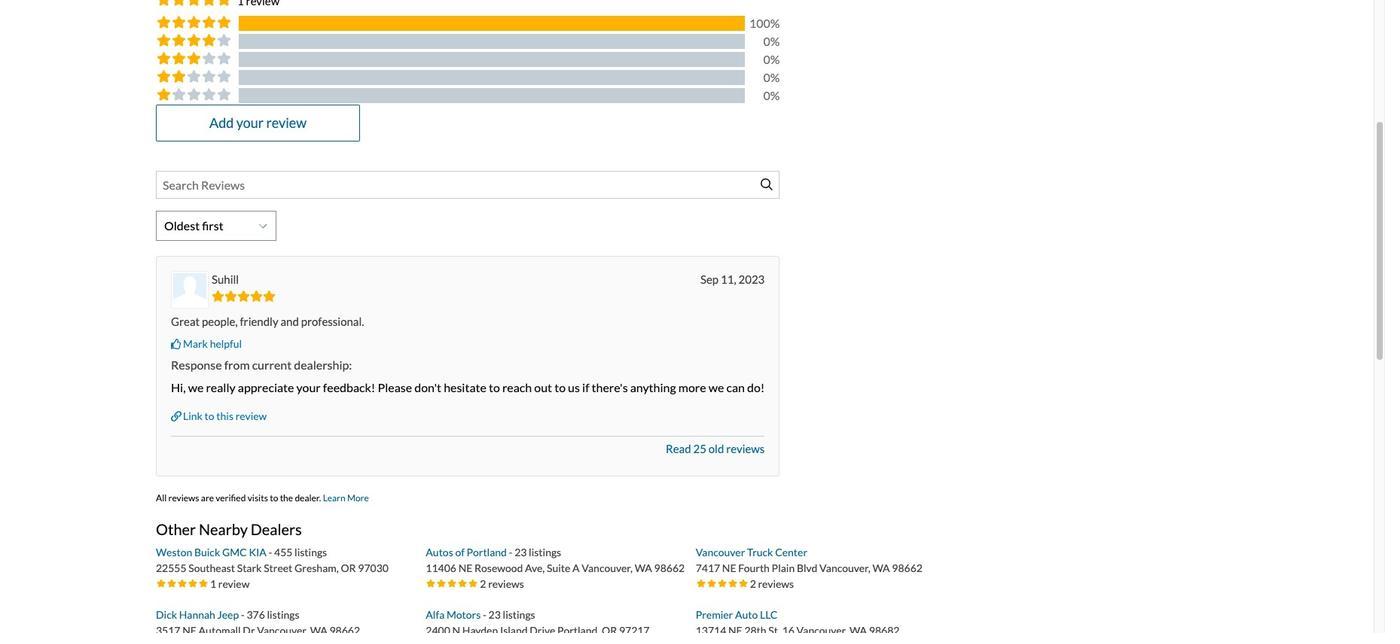 Task type: describe. For each thing, give the bounding box(es) containing it.
mark helpful button
[[171, 337, 242, 352]]

hesitate
[[444, 380, 487, 395]]

us
[[568, 380, 580, 395]]

all
[[156, 493, 167, 504]]

kia
[[249, 546, 267, 559]]

friendly
[[240, 315, 279, 329]]

review inside button
[[236, 410, 267, 423]]

there's
[[592, 380, 628, 395]]

listings up ave,
[[529, 546, 562, 559]]

2 for fourth
[[750, 578, 756, 591]]

dealer.
[[295, 493, 321, 504]]

2 0% from the top
[[764, 52, 780, 66]]

stark
[[237, 562, 262, 575]]

mark helpful
[[183, 338, 242, 350]]

truck
[[748, 546, 774, 559]]

helpful
[[210, 338, 242, 350]]

1 review
[[210, 578, 250, 591]]

fourth
[[739, 562, 770, 575]]

97030
[[358, 562, 389, 575]]

feedback!
[[323, 380, 376, 395]]

link
[[183, 410, 203, 423]]

22555
[[156, 562, 187, 575]]

to left reach
[[489, 380, 500, 395]]

vancouver truck center link
[[696, 546, 808, 559]]

auto
[[735, 609, 758, 622]]

3 0% from the top
[[764, 70, 780, 84]]

mark
[[183, 338, 208, 350]]

listings down ave,
[[503, 609, 536, 622]]

visits
[[248, 493, 268, 504]]

don't
[[415, 380, 442, 395]]

- right kia on the left
[[269, 546, 272, 559]]

- up rosewood
[[509, 546, 513, 559]]

1 we from the left
[[188, 380, 204, 395]]

1 98662 from the left
[[655, 562, 685, 575]]

to inside button
[[205, 410, 214, 423]]

nearby
[[199, 521, 248, 539]]

motors
[[447, 609, 481, 622]]

chevron down image
[[259, 221, 267, 231]]

weston
[[156, 546, 192, 559]]

1
[[210, 578, 216, 591]]

weston buick gmc kia link
[[156, 546, 269, 559]]

read
[[666, 442, 692, 456]]

1 wa from the left
[[635, 562, 652, 575]]

gmc
[[222, 546, 247, 559]]

dealership:
[[294, 358, 352, 372]]

Search Reviews field
[[156, 171, 780, 199]]

great
[[171, 315, 200, 329]]

add your review link
[[156, 105, 360, 142]]

2 wa from the left
[[873, 562, 890, 575]]

7417
[[696, 562, 721, 575]]

llc
[[760, 609, 778, 622]]

premier
[[696, 609, 733, 622]]

hi, we really appreciate your feedback! please don't hesitate to reach out to us if there's anything more we can do!
[[171, 380, 765, 395]]

0 horizontal spatial 23
[[489, 609, 501, 622]]

southeast
[[189, 562, 235, 575]]

2 for rosewood
[[480, 578, 486, 591]]

vancouver truck center
[[696, 546, 808, 559]]

search image
[[761, 179, 773, 191]]

reviews right all
[[169, 493, 199, 504]]

1 horizontal spatial your
[[297, 380, 321, 395]]

reviews down rosewood
[[488, 578, 524, 591]]

street
[[264, 562, 293, 575]]

25
[[694, 442, 707, 456]]

alfa motors link
[[426, 609, 483, 622]]

thumbs up image
[[171, 339, 182, 349]]

455
[[274, 546, 293, 559]]

1 vancouver, from the left
[[582, 562, 633, 575]]

do!
[[748, 380, 765, 395]]

the
[[280, 493, 293, 504]]

gresham,
[[295, 562, 339, 575]]

100%
[[750, 16, 780, 30]]

1 0% from the top
[[764, 34, 780, 48]]

add your review
[[210, 114, 307, 131]]

learn
[[323, 493, 346, 504]]

2 we from the left
[[709, 380, 724, 395]]

2 vancouver, from the left
[[820, 562, 871, 575]]

read 25 old reviews
[[666, 442, 765, 456]]

old
[[709, 442, 724, 456]]

other nearby dealers
[[156, 521, 302, 539]]

can
[[727, 380, 745, 395]]



Task type: locate. For each thing, give the bounding box(es) containing it.
ne down vancouver
[[723, 562, 737, 575]]

review right this
[[236, 410, 267, 423]]

current
[[252, 358, 292, 372]]

0 horizontal spatial wa
[[635, 562, 652, 575]]

reviews inside read 25 old reviews dropdown button
[[727, 442, 765, 456]]

appreciate
[[238, 380, 294, 395]]

1 2 reviews from the left
[[480, 578, 524, 591]]

your right the add
[[237, 114, 264, 131]]

suhill image
[[173, 273, 206, 307]]

we right hi,
[[188, 380, 204, 395]]

buick
[[194, 546, 220, 559]]

23 up ave,
[[515, 546, 527, 559]]

premier auto llc link
[[696, 609, 778, 622]]

dick hannah jeep - 376 listings
[[156, 609, 300, 622]]

more
[[679, 380, 707, 395]]

plain
[[772, 562, 795, 575]]

more
[[347, 493, 369, 504]]

response from current dealership:
[[171, 358, 352, 372]]

0 horizontal spatial 2
[[480, 578, 486, 591]]

add
[[210, 114, 234, 131]]

blvd
[[797, 562, 818, 575]]

11406 ne rosewood ave, suite a vancouver, wa 98662
[[426, 562, 685, 575]]

vancouver,
[[582, 562, 633, 575], [820, 562, 871, 575]]

vancouver, right the "a"
[[582, 562, 633, 575]]

2 98662 from the left
[[892, 562, 923, 575]]

2 ne from the left
[[723, 562, 737, 575]]

1 vertical spatial 23
[[489, 609, 501, 622]]

1 ne from the left
[[459, 562, 473, 575]]

listings up gresham, at the left bottom
[[295, 546, 327, 559]]

2 down fourth at bottom
[[750, 578, 756, 591]]

0 vertical spatial your
[[237, 114, 264, 131]]

1 horizontal spatial 98662
[[892, 562, 923, 575]]

we
[[188, 380, 204, 395], [709, 380, 724, 395]]

2 reviews for rosewood
[[480, 578, 524, 591]]

0 horizontal spatial ne
[[459, 562, 473, 575]]

link image
[[171, 411, 182, 422]]

- right motors
[[483, 609, 487, 622]]

dealers
[[251, 521, 302, 539]]

listings right 376
[[267, 609, 300, 622]]

- left 376
[[241, 609, 245, 622]]

vancouver
[[696, 546, 746, 559]]

vancouver, right blvd
[[820, 562, 871, 575]]

98662
[[655, 562, 685, 575], [892, 562, 923, 575]]

link to this review
[[183, 410, 267, 423]]

2 down rosewood
[[480, 578, 486, 591]]

portland
[[467, 546, 507, 559]]

all reviews are verified visits to the dealer. learn more
[[156, 493, 369, 504]]

center
[[776, 546, 808, 559]]

from
[[224, 358, 250, 372]]

0 horizontal spatial 2 reviews
[[480, 578, 524, 591]]

autos of portland link
[[426, 546, 509, 559]]

hannah
[[179, 609, 215, 622]]

ave,
[[525, 562, 545, 575]]

alfa
[[426, 609, 445, 622]]

read 25 old reviews button
[[666, 442, 765, 457]]

autos
[[426, 546, 453, 559]]

0 horizontal spatial your
[[237, 114, 264, 131]]

premier auto llc
[[696, 609, 778, 622]]

7417 ne fourth plain blvd vancouver, wa 98662
[[696, 562, 923, 575]]

2 vertical spatial review
[[218, 578, 250, 591]]

ne for 7417
[[723, 562, 737, 575]]

out
[[535, 380, 552, 395]]

11406
[[426, 562, 457, 575]]

reviews
[[727, 442, 765, 456], [169, 493, 199, 504], [488, 578, 524, 591], [758, 578, 794, 591]]

this
[[217, 410, 234, 423]]

or
[[341, 562, 356, 575]]

people,
[[202, 315, 238, 329]]

1 vertical spatial review
[[236, 410, 267, 423]]

2 2 reviews from the left
[[750, 578, 794, 591]]

0 vertical spatial review
[[266, 114, 307, 131]]

1 2 from the left
[[480, 578, 486, 591]]

1 horizontal spatial wa
[[873, 562, 890, 575]]

hi,
[[171, 380, 186, 395]]

ne for 11406
[[459, 562, 473, 575]]

to left the the
[[270, 493, 278, 504]]

376
[[247, 609, 265, 622]]

1 horizontal spatial 23
[[515, 546, 527, 559]]

if
[[583, 380, 590, 395]]

1 horizontal spatial ne
[[723, 562, 737, 575]]

to left us
[[555, 380, 566, 395]]

link to this review button
[[171, 409, 267, 424]]

reach
[[503, 380, 532, 395]]

your down the dealership:
[[297, 380, 321, 395]]

22555 southeast stark street gresham, or 97030
[[156, 562, 389, 575]]

a
[[573, 562, 580, 575]]

1 vertical spatial your
[[297, 380, 321, 395]]

2 2 from the left
[[750, 578, 756, 591]]

wa right blvd
[[873, 562, 890, 575]]

alfa motors - 23 listings
[[426, 609, 536, 622]]

anything
[[631, 380, 676, 395]]

reviews right old
[[727, 442, 765, 456]]

really
[[206, 380, 236, 395]]

23 right motors
[[489, 609, 501, 622]]

1 horizontal spatial 2
[[750, 578, 756, 591]]

sep
[[701, 273, 719, 286]]

jeep
[[217, 609, 239, 622]]

to left this
[[205, 410, 214, 423]]

suhill
[[212, 273, 239, 286]]

1 horizontal spatial we
[[709, 380, 724, 395]]

great people, friendly and professional.
[[171, 315, 364, 329]]

your
[[237, 114, 264, 131], [297, 380, 321, 395]]

2023
[[739, 273, 765, 286]]

star image
[[212, 291, 224, 302], [250, 291, 263, 302], [263, 291, 275, 302], [167, 579, 177, 590], [188, 579, 198, 590], [198, 579, 209, 590], [426, 579, 437, 590], [437, 579, 447, 590], [468, 579, 479, 590], [696, 579, 707, 590], [707, 579, 717, 590], [738, 579, 749, 590]]

we left can
[[709, 380, 724, 395]]

4 0% from the top
[[764, 88, 780, 102]]

other
[[156, 521, 196, 539]]

and
[[281, 315, 299, 329]]

0 vertical spatial 23
[[515, 546, 527, 559]]

wa
[[635, 562, 652, 575], [873, 562, 890, 575]]

autos of portland - 23 listings
[[426, 546, 562, 559]]

review right 1
[[218, 578, 250, 591]]

weston buick gmc kia - 455 listings
[[156, 546, 327, 559]]

verified
[[216, 493, 246, 504]]

reviews down plain
[[758, 578, 794, 591]]

ne
[[459, 562, 473, 575], [723, 562, 737, 575]]

0 horizontal spatial vancouver,
[[582, 562, 633, 575]]

23
[[515, 546, 527, 559], [489, 609, 501, 622]]

ne down autos of portland link
[[459, 562, 473, 575]]

rosewood
[[475, 562, 523, 575]]

2 reviews down rosewood
[[480, 578, 524, 591]]

suite
[[547, 562, 571, 575]]

wa left 7417 on the right bottom
[[635, 562, 652, 575]]

2
[[480, 578, 486, 591], [750, 578, 756, 591]]

review right the add
[[266, 114, 307, 131]]

please
[[378, 380, 412, 395]]

1 horizontal spatial vancouver,
[[820, 562, 871, 575]]

dick hannah jeep link
[[156, 609, 241, 622]]

2 reviews for fourth
[[750, 578, 794, 591]]

professional.
[[301, 315, 364, 329]]

0 horizontal spatial we
[[188, 380, 204, 395]]

0%
[[764, 34, 780, 48], [764, 52, 780, 66], [764, 70, 780, 84], [764, 88, 780, 102]]

1 horizontal spatial 2 reviews
[[750, 578, 794, 591]]

response
[[171, 358, 222, 372]]

are
[[201, 493, 214, 504]]

of
[[455, 546, 465, 559]]

star image
[[224, 291, 237, 302], [237, 291, 250, 302], [156, 579, 167, 590], [177, 579, 188, 590], [447, 579, 458, 590], [458, 579, 468, 590], [717, 579, 728, 590], [728, 579, 738, 590]]

0 horizontal spatial 98662
[[655, 562, 685, 575]]

sep 11, 2023
[[701, 273, 765, 286]]

2 reviews down plain
[[750, 578, 794, 591]]

dick
[[156, 609, 177, 622]]



Task type: vqa. For each thing, say whether or not it's contained in the screenshot.
the top information
no



